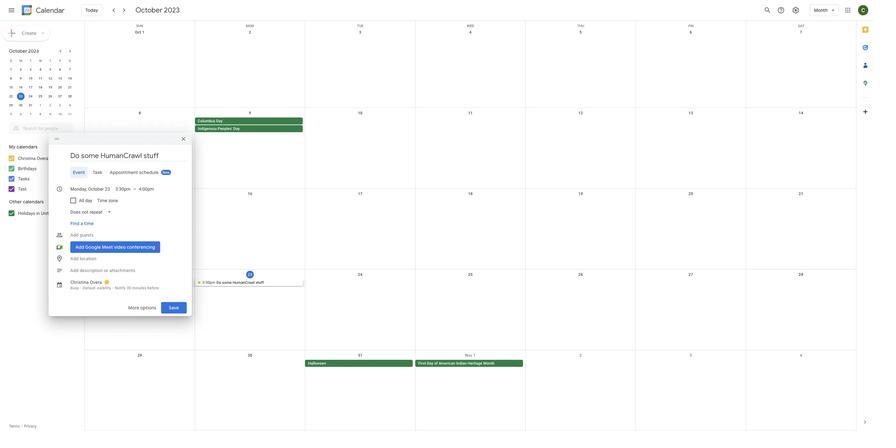 Task type: vqa. For each thing, say whether or not it's contained in the screenshot.


Task type: locate. For each thing, give the bounding box(es) containing it.
add left location
[[70, 256, 79, 261]]

16
[[19, 86, 23, 89], [248, 192, 252, 196]]

13 inside october 2023 grid
[[58, 77, 62, 80]]

8 inside "grid"
[[139, 111, 141, 115]]

6 for 1
[[59, 68, 61, 71]]

christina overa up default
[[70, 280, 102, 285]]

row containing oct 1
[[85, 27, 856, 108]]

0 horizontal spatial tab list
[[54, 167, 187, 178]]

2 horizontal spatial day
[[427, 362, 433, 366]]

1 vertical spatial october 2023
[[9, 48, 39, 54]]

6 down 30 element
[[20, 113, 22, 116]]

0 horizontal spatial 30
[[19, 104, 23, 107]]

5
[[580, 30, 582, 35], [49, 68, 51, 71], [10, 113, 12, 116]]

w
[[39, 59, 42, 63]]

create button
[[3, 26, 50, 41]]

0 horizontal spatial day
[[216, 119, 223, 123]]

13 element
[[56, 75, 64, 82]]

time
[[97, 198, 107, 203]]

23 inside "grid"
[[248, 273, 252, 277]]

7 inside "grid"
[[800, 30, 802, 35]]

9
[[20, 77, 22, 80], [249, 111, 251, 115], [49, 113, 51, 116]]

31 inside 31 element
[[29, 104, 32, 107]]

7 down sat
[[800, 30, 802, 35]]

19 element
[[46, 84, 54, 91]]

oct
[[135, 30, 141, 35]]

1 horizontal spatial 12
[[578, 111, 583, 115]]

nov 1
[[465, 354, 476, 358]]

23
[[19, 95, 23, 98], [248, 273, 252, 277]]

1 vertical spatial 28
[[799, 273, 803, 277]]

31 up halloween button
[[358, 354, 363, 358]]

holidays in united states
[[18, 211, 68, 216]]

6 down f
[[59, 68, 61, 71]]

5 for oct 1
[[580, 30, 582, 35]]

oct 1
[[135, 30, 145, 35]]

1 vertical spatial day
[[233, 127, 240, 131]]

Start date text field
[[70, 185, 110, 193]]

1 right oct
[[142, 30, 145, 35]]

5 up the 12 element
[[49, 68, 51, 71]]

18 inside october 2023 grid
[[39, 86, 42, 89]]

6 for oct 1
[[690, 30, 692, 35]]

12
[[48, 77, 52, 80], [578, 111, 583, 115]]

15
[[9, 86, 13, 89], [138, 192, 142, 196]]

7 up "14" element
[[69, 68, 71, 71]]

0 horizontal spatial t
[[30, 59, 32, 63]]

1 horizontal spatial 2023
[[164, 6, 180, 15]]

16 element
[[17, 84, 25, 91]]

27 inside "grid"
[[689, 273, 693, 277]]

0 horizontal spatial 25
[[39, 95, 42, 98]]

1 vertical spatial calendars
[[23, 199, 44, 205]]

calendar heading
[[35, 6, 65, 15]]

1 horizontal spatial 14
[[799, 111, 803, 115]]

0 horizontal spatial 20
[[58, 86, 62, 89]]

0 vertical spatial october 2023
[[135, 6, 180, 15]]

0 vertical spatial 7
[[800, 30, 802, 35]]

cell
[[85, 118, 195, 133], [195, 118, 305, 133], [305, 118, 415, 133], [415, 118, 526, 133], [746, 118, 856, 133], [85, 279, 195, 287], [305, 279, 415, 287], [746, 279, 856, 287], [85, 360, 195, 368], [195, 360, 305, 368], [526, 360, 636, 368], [746, 360, 856, 368]]

17 element
[[27, 84, 34, 91]]

tab list
[[856, 21, 874, 414], [54, 167, 187, 178]]

1 vertical spatial 26
[[578, 273, 583, 277]]

add down add location
[[70, 268, 79, 273]]

calendars inside dropdown button
[[17, 144, 38, 150]]

t
[[30, 59, 32, 63], [49, 59, 51, 63]]

29 for 1
[[9, 104, 13, 107]]

31 for 1
[[29, 104, 32, 107]]

tue
[[357, 24, 363, 28]]

11 for sun
[[468, 111, 473, 115]]

7 for oct 1
[[800, 30, 802, 35]]

1 vertical spatial 24
[[358, 273, 363, 277]]

0 vertical spatial 20
[[58, 86, 62, 89]]

overa up the default visibility
[[90, 280, 102, 285]]

0 horizontal spatial 12
[[48, 77, 52, 80]]

2 horizontal spatial 10
[[358, 111, 363, 115]]

nov
[[465, 354, 472, 358]]

grid
[[84, 21, 856, 432]]

0 horizontal spatial 9
[[20, 77, 22, 80]]

21 inside october 2023 grid
[[68, 86, 72, 89]]

november 6 element
[[17, 111, 25, 118]]

28
[[68, 95, 72, 98], [799, 273, 803, 277]]

23 cell
[[16, 92, 26, 101]]

29
[[9, 104, 13, 107], [138, 354, 142, 358]]

14 inside "grid"
[[799, 111, 803, 115]]

other calendars button
[[1, 197, 79, 207]]

30 inside "grid"
[[248, 354, 252, 358]]

day left of
[[427, 362, 433, 366]]

1 vertical spatial 30
[[127, 286, 131, 290]]

row containing s
[[6, 56, 75, 65]]

t left w on the left top
[[30, 59, 32, 63]]

1 add from the top
[[70, 233, 79, 238]]

2 vertical spatial day
[[427, 362, 433, 366]]

6 down fri at the top right of page
[[690, 30, 692, 35]]

stuff
[[256, 281, 264, 285]]

1 vertical spatial add
[[70, 256, 79, 261]]

november 8 element
[[37, 111, 44, 118]]

30 inside 30 element
[[19, 104, 23, 107]]

0 horizontal spatial 28
[[68, 95, 72, 98]]

29 inside october 2023 grid
[[9, 104, 13, 107]]

1 horizontal spatial 18
[[468, 192, 473, 196]]

7 for 1
[[69, 68, 71, 71]]

5 inside "grid"
[[580, 30, 582, 35]]

0 horizontal spatial 23
[[19, 95, 23, 98]]

– left end time text field
[[133, 187, 136, 192]]

halloween button
[[305, 360, 413, 367]]

9 inside "grid"
[[249, 111, 251, 115]]

october up sun
[[135, 6, 162, 15]]

0 horizontal spatial 13
[[58, 77, 62, 80]]

5 for 1
[[49, 68, 51, 71]]

1 vertical spatial 12
[[578, 111, 583, 115]]

1 horizontal spatial 25
[[468, 273, 473, 277]]

7 down 31 element
[[30, 113, 32, 116]]

overa down my calendars dropdown button
[[37, 156, 48, 161]]

15 up "22"
[[9, 86, 13, 89]]

0 vertical spatial 16
[[19, 86, 23, 89]]

0 horizontal spatial 5
[[10, 113, 12, 116]]

add for add guests
[[70, 233, 79, 238]]

0 horizontal spatial 10
[[29, 77, 32, 80]]

christina
[[18, 156, 36, 161], [70, 280, 89, 285]]

add location
[[70, 256, 96, 261]]

christina up busy
[[70, 280, 89, 285]]

all
[[79, 198, 84, 203]]

19 inside october 2023 grid
[[48, 86, 52, 89]]

s right f
[[69, 59, 71, 63]]

default
[[83, 286, 96, 290]]

21
[[68, 86, 72, 89], [799, 192, 803, 196]]

3:30pm do some humancrawl stuff
[[202, 281, 264, 285]]

1 horizontal spatial 31
[[358, 354, 363, 358]]

today
[[85, 7, 98, 13]]

my calendars list
[[1, 153, 79, 194]]

united
[[41, 211, 54, 216]]

0 vertical spatial 25
[[39, 95, 42, 98]]

month
[[814, 7, 828, 13], [483, 362, 494, 366]]

0 horizontal spatial month
[[483, 362, 494, 366]]

calendars up in
[[23, 199, 44, 205]]

2 horizontal spatial 9
[[249, 111, 251, 115]]

2 vertical spatial add
[[70, 268, 79, 273]]

to element
[[133, 187, 136, 192]]

1 vertical spatial 7
[[69, 68, 71, 71]]

0 vertical spatial 27
[[58, 95, 62, 98]]

christina overa
[[18, 156, 48, 161], [70, 280, 102, 285]]

1 vertical spatial 25
[[468, 273, 473, 277]]

23 up the humancrawl
[[248, 273, 252, 277]]

october 2023 grid
[[6, 56, 75, 119]]

1 horizontal spatial t
[[49, 59, 51, 63]]

add inside dropdown button
[[70, 233, 79, 238]]

1 horizontal spatial 10
[[58, 113, 62, 116]]

0 horizontal spatial 24
[[29, 95, 32, 98]]

add for add description or attachments
[[70, 268, 79, 273]]

0 horizontal spatial 7
[[30, 113, 32, 116]]

1 vertical spatial 31
[[358, 354, 363, 358]]

18
[[39, 86, 42, 89], [468, 192, 473, 196]]

day right peoples'
[[233, 127, 240, 131]]

before
[[148, 286, 159, 290]]

19 inside "grid"
[[578, 192, 583, 196]]

9 up 'columbus day' button
[[249, 111, 251, 115]]

2 add from the top
[[70, 256, 79, 261]]

2 horizontal spatial 11
[[468, 111, 473, 115]]

time
[[84, 221, 94, 227]]

6
[[690, 30, 692, 35], [59, 68, 61, 71], [20, 113, 22, 116]]

1 horizontal spatial s
[[69, 59, 71, 63]]

day
[[216, 119, 223, 123], [233, 127, 240, 131], [427, 362, 433, 366]]

schedule
[[139, 170, 159, 175]]

29 inside "grid"
[[138, 354, 142, 358]]

31
[[29, 104, 32, 107], [358, 354, 363, 358]]

0 horizontal spatial overa
[[37, 156, 48, 161]]

november 5 element
[[7, 111, 15, 118]]

day for first
[[427, 362, 433, 366]]

10 inside "grid"
[[358, 111, 363, 115]]

1 horizontal spatial christina overa
[[70, 280, 102, 285]]

9 up 16 element
[[20, 77, 22, 80]]

s left m
[[10, 59, 12, 63]]

row
[[85, 21, 856, 28], [85, 27, 856, 108], [6, 56, 75, 65], [6, 65, 75, 74], [6, 74, 75, 83], [6, 83, 75, 92], [6, 92, 75, 101], [6, 101, 75, 110], [85, 108, 856, 189], [6, 110, 75, 119], [85, 189, 856, 270], [85, 270, 856, 351], [85, 351, 856, 432]]

1 vertical spatial month
[[483, 362, 494, 366]]

0 horizontal spatial 6
[[20, 113, 22, 116]]

12 inside "grid"
[[578, 111, 583, 115]]

1 vertical spatial 19
[[578, 192, 583, 196]]

2023
[[164, 6, 180, 15], [28, 48, 39, 54]]

t left f
[[49, 59, 51, 63]]

1
[[142, 30, 145, 35], [10, 68, 12, 71], [40, 104, 41, 107], [473, 354, 476, 358]]

1 horizontal spatial 6
[[59, 68, 61, 71]]

0 vertical spatial day
[[216, 119, 223, 123]]

26
[[48, 95, 52, 98], [578, 273, 583, 277]]

11
[[39, 77, 42, 80], [468, 111, 473, 115], [68, 113, 72, 116]]

2 horizontal spatial 8
[[139, 111, 141, 115]]

1 horizontal spatial 15
[[138, 192, 142, 196]]

add for add location
[[70, 256, 79, 261]]

18 inside "grid"
[[468, 192, 473, 196]]

1 up 15 element
[[10, 68, 12, 71]]

8 inside november 8 element
[[40, 113, 41, 116]]

0 horizontal spatial 27
[[58, 95, 62, 98]]

0 vertical spatial 6
[[690, 30, 692, 35]]

16 inside october 2023 grid
[[19, 86, 23, 89]]

30 element
[[17, 102, 25, 109]]

23, today element
[[17, 93, 25, 100]]

26 inside "grid"
[[578, 273, 583, 277]]

31 for nov 1
[[358, 354, 363, 358]]

0 vertical spatial 31
[[29, 104, 32, 107]]

27 element
[[56, 93, 64, 100]]

0 horizontal spatial 29
[[9, 104, 13, 107]]

25
[[39, 95, 42, 98], [468, 273, 473, 277]]

3:30pm
[[202, 281, 215, 285]]

1 horizontal spatial month
[[814, 7, 828, 13]]

– right the terms "link"
[[21, 425, 23, 429]]

2 vertical spatial 7
[[30, 113, 32, 116]]

5 down 29 element
[[10, 113, 12, 116]]

or
[[104, 268, 108, 273]]

12 inside october 2023 grid
[[48, 77, 52, 80]]

birthdays
[[18, 166, 37, 171]]

calendars for other calendars
[[23, 199, 44, 205]]

17
[[29, 86, 32, 89], [358, 192, 363, 196]]

22 element
[[7, 93, 15, 100]]

3 add from the top
[[70, 268, 79, 273]]

guests
[[80, 233, 94, 238]]

20
[[58, 86, 62, 89], [689, 192, 693, 196]]

10 for october 2023
[[29, 77, 32, 80]]

0 vertical spatial 26
[[48, 95, 52, 98]]

20 element
[[56, 84, 64, 91]]

add down find
[[70, 233, 79, 238]]

24 inside october 2023 grid
[[29, 95, 32, 98]]

0 vertical spatial 29
[[9, 104, 13, 107]]

terms
[[9, 425, 20, 429]]

1 horizontal spatial october 2023
[[135, 6, 180, 15]]

time zone
[[97, 198, 118, 203]]

2 horizontal spatial 6
[[690, 30, 692, 35]]

9 down the november 2 element
[[49, 113, 51, 116]]

0 horizontal spatial 19
[[48, 86, 52, 89]]

1 horizontal spatial 19
[[578, 192, 583, 196]]

1 vertical spatial october
[[9, 48, 27, 54]]

calendars inside dropdown button
[[23, 199, 44, 205]]

31 inside "grid"
[[358, 354, 363, 358]]

october 2023 up m
[[9, 48, 39, 54]]

0 vertical spatial 23
[[19, 95, 23, 98]]

1 horizontal spatial 8
[[40, 113, 41, 116]]

terms link
[[9, 425, 20, 429]]

row group
[[6, 65, 75, 119]]

31 down 24 element
[[29, 104, 32, 107]]

28 inside october 2023 grid
[[68, 95, 72, 98]]

21 element
[[66, 84, 74, 91]]

0 vertical spatial 30
[[19, 104, 23, 107]]

calendars
[[17, 144, 38, 150], [23, 199, 44, 205]]

1 vertical spatial 29
[[138, 354, 142, 358]]

25 inside "grid"
[[468, 273, 473, 277]]

october up m
[[9, 48, 27, 54]]

event
[[73, 170, 85, 175]]

november 2 element
[[46, 102, 54, 109]]

5 down thu
[[580, 30, 582, 35]]

terms – privacy
[[9, 425, 37, 429]]

1 horizontal spatial 21
[[799, 192, 803, 196]]

1 vertical spatial 6
[[59, 68, 61, 71]]

13 inside "grid"
[[689, 111, 693, 115]]

cell containing columbus day
[[195, 118, 305, 133]]

2 horizontal spatial 7
[[800, 30, 802, 35]]

1 horizontal spatial 30
[[127, 286, 131, 290]]

s
[[10, 59, 12, 63], [69, 59, 71, 63]]

12 for sun
[[578, 111, 583, 115]]

12 element
[[46, 75, 54, 82]]

1 vertical spatial 18
[[468, 192, 473, 196]]

add guests button
[[68, 229, 187, 241]]

2 s from the left
[[69, 59, 71, 63]]

0 vertical spatial 17
[[29, 86, 32, 89]]

1 vertical spatial 14
[[799, 111, 803, 115]]

christina up birthdays
[[18, 156, 36, 161]]

christina overa up birthdays
[[18, 156, 48, 161]]

–
[[133, 187, 136, 192], [21, 425, 23, 429]]

october 2023
[[135, 6, 180, 15], [9, 48, 39, 54]]

10
[[29, 77, 32, 80], [358, 111, 363, 115], [58, 113, 62, 116]]

15 right start time text box
[[138, 192, 142, 196]]

None field
[[68, 206, 117, 218]]

None search field
[[0, 120, 79, 134]]

24 inside "grid"
[[358, 273, 363, 277]]

1 down 25 element
[[40, 104, 41, 107]]

1 vertical spatial 21
[[799, 192, 803, 196]]

13 for sun
[[689, 111, 693, 115]]

14 inside october 2023 grid
[[68, 77, 72, 80]]

day up peoples'
[[216, 119, 223, 123]]

0 vertical spatial 15
[[9, 86, 13, 89]]

11 inside "grid"
[[468, 111, 473, 115]]

4
[[469, 30, 472, 35], [40, 68, 41, 71], [69, 104, 71, 107], [800, 354, 802, 358]]

indigenous peoples' day button
[[195, 125, 303, 132]]

month right heritage
[[483, 362, 494, 366]]

holidays
[[18, 211, 35, 216]]

day inside first day of american indian heritage month button
[[427, 362, 433, 366]]

october 2023 up sun
[[135, 6, 180, 15]]

19
[[48, 86, 52, 89], [578, 192, 583, 196]]

1 vertical spatial 17
[[358, 192, 363, 196]]

8
[[10, 77, 12, 80], [139, 111, 141, 115], [40, 113, 41, 116]]

2 horizontal spatial 5
[[580, 30, 582, 35]]

1 vertical spatial christina
[[70, 280, 89, 285]]

1 vertical spatial 27
[[689, 273, 693, 277]]

month inside button
[[483, 362, 494, 366]]

mon
[[246, 24, 254, 28]]

day for columbus
[[216, 119, 223, 123]]

some
[[222, 281, 232, 285]]

23 down 16 element
[[19, 95, 23, 98]]

default visibility
[[83, 286, 111, 290]]

settings menu image
[[792, 6, 800, 14]]

row containing 5
[[6, 110, 75, 119]]

calendars right my
[[17, 144, 38, 150]]

month right settings menu icon
[[814, 7, 828, 13]]

0 vertical spatial 28
[[68, 95, 72, 98]]



Task type: describe. For each thing, give the bounding box(es) containing it.
sat
[[798, 24, 804, 28]]

row containing sun
[[85, 21, 856, 28]]

november 3 element
[[56, 102, 64, 109]]

17 inside "grid"
[[358, 192, 363, 196]]

thu
[[577, 24, 584, 28]]

event button
[[70, 167, 88, 178]]

8 for october 2023
[[10, 77, 12, 80]]

row containing 23
[[85, 270, 856, 351]]

1 horizontal spatial tab list
[[856, 21, 874, 414]]

do
[[216, 281, 221, 285]]

1 horizontal spatial 9
[[49, 113, 51, 116]]

15 inside october 2023 grid
[[9, 86, 13, 89]]

november 7 element
[[27, 111, 34, 118]]

test
[[18, 187, 26, 192]]

find
[[70, 221, 79, 227]]

15 element
[[7, 84, 15, 91]]

fri
[[688, 24, 693, 28]]

26 element
[[46, 93, 54, 100]]

25 element
[[37, 93, 44, 100]]

privacy link
[[24, 425, 37, 429]]

american
[[439, 362, 455, 366]]

november 4 element
[[66, 102, 74, 109]]

17 inside october 2023 grid
[[29, 86, 32, 89]]

10 element
[[27, 75, 34, 82]]

Search for people text field
[[13, 123, 69, 134]]

humancrawl
[[233, 281, 255, 285]]

9 for october 2023
[[20, 77, 22, 80]]

1 vertical spatial overa
[[90, 280, 102, 285]]

1 horizontal spatial christina
[[70, 280, 89, 285]]

1 vertical spatial 16
[[248, 192, 252, 196]]

20 inside grid
[[58, 86, 62, 89]]

find a time
[[70, 221, 94, 227]]

month button
[[810, 3, 839, 18]]

november 9 element
[[46, 111, 54, 118]]

calendar
[[36, 6, 65, 15]]

wed
[[467, 24, 474, 28]]

23 inside 23, today element
[[19, 95, 23, 98]]

appointment
[[110, 170, 138, 175]]

zone
[[108, 198, 118, 203]]

0 vertical spatial 2023
[[164, 6, 180, 15]]

sun
[[136, 24, 143, 28]]

1 vertical spatial 2023
[[28, 48, 39, 54]]

calendars for my calendars
[[17, 144, 38, 150]]

25 inside october 2023 grid
[[39, 95, 42, 98]]

8 for sun
[[139, 111, 141, 115]]

attachments
[[109, 268, 135, 273]]

november 11 element
[[66, 111, 74, 118]]

m
[[19, 59, 22, 63]]

29 for nov 1
[[138, 354, 142, 358]]

columbus
[[198, 119, 215, 123]]

9 for sun
[[249, 111, 251, 115]]

14 for sun
[[799, 111, 803, 115]]

13 for october 2023
[[58, 77, 62, 80]]

create
[[22, 30, 36, 36]]

november 1 element
[[37, 102, 44, 109]]

states
[[55, 211, 68, 216]]

new element
[[161, 170, 171, 175]]

2 t from the left
[[49, 59, 51, 63]]

1 s from the left
[[10, 59, 12, 63]]

add guests
[[70, 233, 94, 238]]

30 for 1
[[19, 104, 23, 107]]

columbus day indigenous peoples' day
[[198, 119, 240, 131]]

2 vertical spatial 5
[[10, 113, 12, 116]]

indian
[[456, 362, 467, 366]]

find a time button
[[68, 218, 96, 229]]

0 horizontal spatial october
[[9, 48, 27, 54]]

10 for sun
[[358, 111, 363, 115]]

21 inside "grid"
[[799, 192, 803, 196]]

christina inside my calendars "list"
[[18, 156, 36, 161]]

peoples'
[[218, 127, 232, 131]]

28 inside "grid"
[[799, 273, 803, 277]]

first day of american indian heritage month button
[[415, 360, 523, 367]]

time zone button
[[95, 195, 121, 206]]

26 inside october 2023 grid
[[48, 95, 52, 98]]

row group containing 1
[[6, 65, 75, 119]]

task button
[[90, 167, 105, 178]]

notify 30 minutes before
[[115, 286, 159, 290]]

main drawer image
[[8, 6, 15, 14]]

heritage
[[468, 362, 482, 366]]

month inside dropdown button
[[814, 7, 828, 13]]

29 element
[[7, 102, 15, 109]]

row containing 22
[[6, 92, 75, 101]]

1 horizontal spatial 11
[[68, 113, 72, 116]]

minutes
[[132, 286, 147, 290]]

0 vertical spatial october
[[135, 6, 162, 15]]

28 element
[[66, 93, 74, 100]]

f
[[59, 59, 61, 63]]

my calendars
[[9, 144, 38, 150]]

visibility
[[97, 286, 111, 290]]

appointment schedule
[[110, 170, 159, 175]]

1 horizontal spatial day
[[233, 127, 240, 131]]

1 vertical spatial 15
[[138, 192, 142, 196]]

my calendars button
[[1, 142, 79, 152]]

tab list containing event
[[54, 167, 187, 178]]

today button
[[81, 3, 102, 18]]

first
[[418, 362, 426, 366]]

Start time text field
[[115, 185, 131, 193]]

18 element
[[37, 84, 44, 91]]

halloween
[[308, 362, 326, 366]]

14 for october 2023
[[68, 77, 72, 80]]

tasks
[[18, 176, 30, 182]]

22
[[9, 95, 13, 98]]

other
[[9, 199, 22, 205]]

columbus day button
[[195, 118, 303, 125]]

11 element
[[37, 75, 44, 82]]

calendar element
[[20, 4, 65, 18]]

task
[[93, 170, 102, 175]]

of
[[434, 362, 438, 366]]

in
[[36, 211, 40, 216]]

12 for october 2023
[[48, 77, 52, 80]]

20 inside "grid"
[[689, 192, 693, 196]]

all day
[[79, 198, 92, 203]]

first day of american indian heritage month
[[418, 362, 494, 366]]

add description or attachments
[[70, 268, 135, 273]]

notify
[[115, 286, 126, 290]]

my
[[9, 144, 15, 150]]

End time text field
[[139, 185, 154, 193]]

grid containing oct 1
[[84, 21, 856, 432]]

other calendars
[[9, 199, 44, 205]]

1 t from the left
[[30, 59, 32, 63]]

1 right nov
[[473, 354, 476, 358]]

row containing 1
[[6, 65, 75, 74]]

31 element
[[27, 102, 34, 109]]

11 for october 2023
[[39, 77, 42, 80]]

day
[[85, 198, 92, 203]]

30 for nov 1
[[248, 354, 252, 358]]

new
[[163, 171, 170, 175]]

overa inside my calendars "list"
[[37, 156, 48, 161]]

description
[[80, 268, 103, 273]]

indigenous
[[198, 127, 217, 131]]

privacy
[[24, 425, 37, 429]]

a
[[81, 221, 83, 227]]

27 inside october 2023 grid
[[58, 95, 62, 98]]

1 horizontal spatial –
[[133, 187, 136, 192]]

14 element
[[66, 75, 74, 82]]

christina overa inside my calendars "list"
[[18, 156, 48, 161]]

location
[[80, 256, 96, 261]]

busy
[[70, 286, 79, 290]]

2 vertical spatial 6
[[20, 113, 22, 116]]

Add title text field
[[70, 151, 187, 161]]

november 10 element
[[56, 111, 64, 118]]

1 vertical spatial –
[[21, 425, 23, 429]]

24 element
[[27, 93, 34, 100]]



